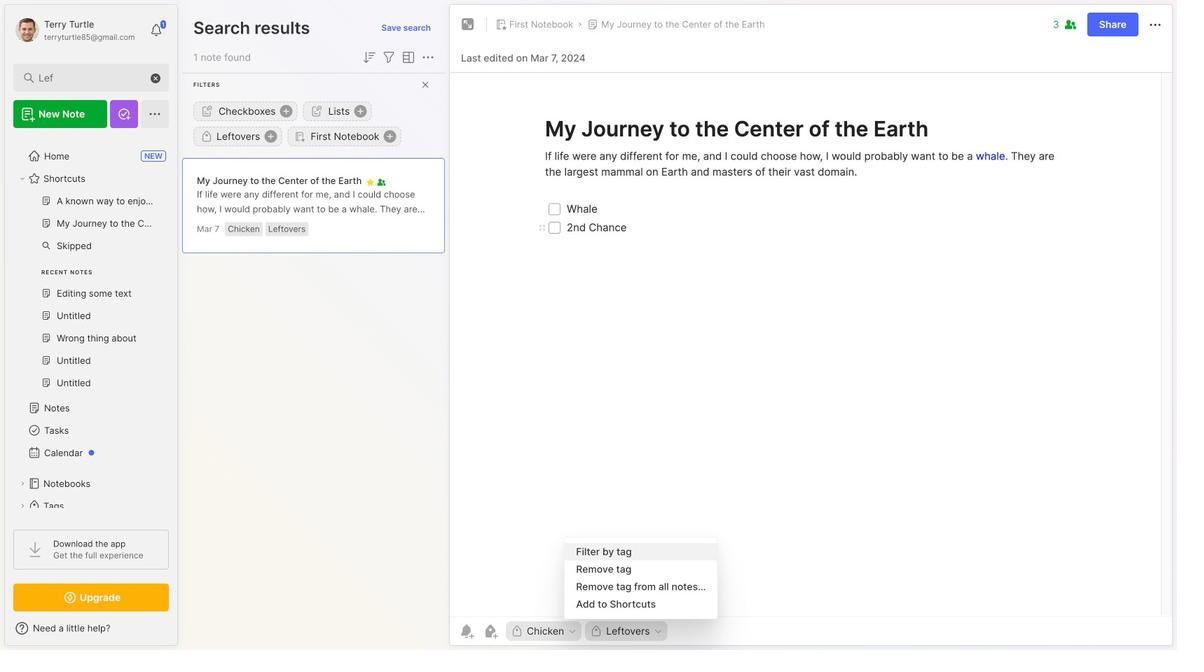 Task type: locate. For each thing, give the bounding box(es) containing it.
dropdown list menu
[[565, 544, 717, 614]]

tree inside main element
[[5, 137, 177, 571]]

Search text field
[[39, 71, 150, 85]]

More options field
[[420, 49, 436, 66]]

group
[[13, 190, 160, 403]]

Add tag field
[[671, 626, 776, 638]]

Leftovers Tag actions field
[[650, 627, 663, 637]]

Sort options field
[[361, 49, 378, 66]]

add a reminder image
[[458, 624, 475, 640]]

Account field
[[13, 16, 135, 44]]

WHAT'S NEW field
[[5, 618, 177, 640]]

None search field
[[39, 69, 150, 86]]

Note Editor text field
[[450, 72, 1172, 617]]

menu item
[[565, 544, 717, 561]]

tree
[[5, 137, 177, 571]]



Task type: describe. For each thing, give the bounding box(es) containing it.
expand note image
[[460, 16, 476, 33]]

More actions field
[[1147, 16, 1164, 33]]

none search field inside main element
[[39, 69, 150, 86]]

expand tags image
[[18, 502, 27, 511]]

note window element
[[449, 4, 1173, 650]]

expand notebooks image
[[18, 480, 27, 488]]

Chicken Tag actions field
[[564, 627, 577, 637]]

more actions image
[[1147, 17, 1164, 33]]

Add filters field
[[380, 49, 397, 66]]

View options field
[[397, 49, 417, 66]]

add filters image
[[380, 49, 397, 66]]

add tag image
[[482, 624, 499, 640]]

click to collapse image
[[177, 625, 187, 642]]

main element
[[0, 0, 182, 651]]

group inside tree
[[13, 190, 160, 403]]



Task type: vqa. For each thing, say whether or not it's contained in the screenshot.
Insert Icon
no



